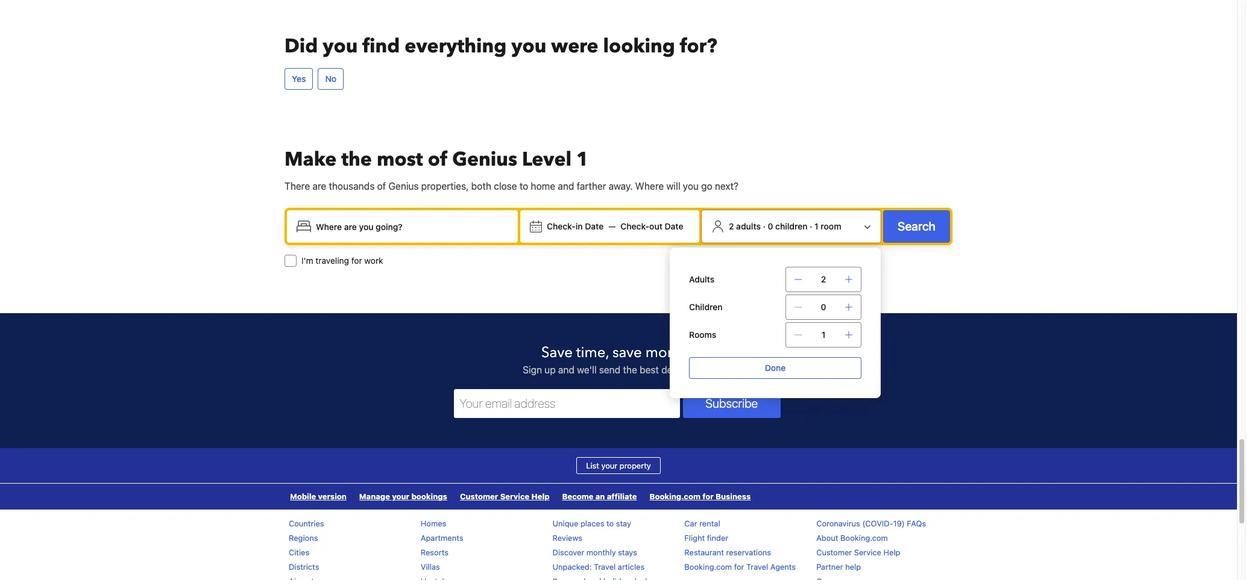Task type: vqa. For each thing, say whether or not it's contained in the screenshot.


Task type: describe. For each thing, give the bounding box(es) containing it.
help inside navigation
[[532, 492, 550, 502]]

booking.com inside coronavirus (covid-19) faqs about booking.com customer service help partner help
[[841, 534, 888, 543]]

about
[[816, 534, 838, 543]]

the inside save time, save money! sign up and we'll send the best deals to you
[[623, 365, 637, 376]]

list
[[586, 461, 599, 471]]

regions
[[289, 534, 318, 543]]

service inside navigation
[[500, 492, 530, 502]]

2 for 2 adults · 0 children · 1 room
[[729, 221, 734, 232]]

coronavirus (covid-19) faqs link
[[816, 519, 926, 529]]

discover
[[553, 548, 584, 558]]

your for property
[[601, 461, 618, 471]]

countries
[[289, 519, 324, 529]]

save time, save money! sign up and we'll send the best deals to you
[[523, 343, 714, 376]]

version
[[318, 492, 347, 502]]

0 horizontal spatial for
[[351, 256, 362, 266]]

go
[[701, 181, 712, 192]]

about booking.com link
[[816, 534, 888, 543]]

genius for level
[[452, 147, 517, 173]]

flight finder link
[[685, 534, 728, 543]]

car
[[685, 519, 697, 529]]

mobile
[[290, 492, 316, 502]]

villas
[[421, 563, 440, 572]]

car rental flight finder restaurant reservations booking.com for travel agents
[[685, 519, 796, 572]]

unpacked: travel articles link
[[553, 563, 645, 572]]

search button
[[883, 211, 950, 243]]

out
[[649, 221, 663, 232]]

done
[[765, 363, 786, 373]]

homes apartments resorts villas
[[421, 519, 463, 572]]

search
[[898, 220, 936, 234]]

deals
[[661, 365, 685, 376]]

up
[[545, 365, 556, 376]]

traveling
[[316, 256, 349, 266]]

reservations
[[726, 548, 771, 558]]

rooms
[[689, 330, 716, 340]]

property
[[620, 461, 651, 471]]

apartments
[[421, 534, 463, 543]]

farther
[[577, 181, 606, 192]]

reviews
[[553, 534, 582, 543]]

manage
[[359, 492, 390, 502]]

an
[[596, 492, 605, 502]]

reviews link
[[553, 534, 582, 543]]

car rental link
[[685, 519, 720, 529]]

rental
[[699, 519, 720, 529]]

most
[[377, 147, 423, 173]]

of for thousands
[[377, 181, 386, 192]]

unpacked:
[[553, 563, 592, 572]]

discover monthly stays link
[[553, 548, 637, 558]]

best
[[640, 365, 659, 376]]

—
[[609, 221, 616, 232]]

no
[[325, 74, 337, 84]]

become an affiliate
[[562, 492, 637, 502]]

you left the 'were'
[[511, 33, 546, 60]]

yes
[[292, 74, 306, 84]]

stays
[[618, 548, 637, 558]]

unique places to stay link
[[553, 519, 631, 529]]

faqs
[[907, 519, 926, 529]]

cities link
[[289, 548, 309, 558]]

there
[[285, 181, 310, 192]]

next?
[[715, 181, 739, 192]]

0 inside "button"
[[768, 221, 773, 232]]

19)
[[893, 519, 905, 529]]

booking.com for business
[[650, 492, 751, 502]]

1 vertical spatial for
[[703, 492, 714, 502]]

help
[[845, 563, 861, 572]]

booking.com inside car rental flight finder restaurant reservations booking.com for travel agents
[[685, 563, 732, 572]]

travel inside car rental flight finder restaurant reservations booking.com for travel agents
[[746, 563, 768, 572]]

homes
[[421, 519, 446, 529]]

room
[[821, 221, 841, 232]]

1 date from the left
[[585, 221, 604, 232]]

affiliate
[[607, 492, 637, 502]]

2 · from the left
[[810, 221, 812, 232]]

2 check- from the left
[[621, 221, 649, 232]]

articles
[[618, 563, 645, 572]]

for?
[[680, 33, 717, 60]]

to inside unique places to stay reviews discover monthly stays unpacked: travel articles
[[607, 519, 614, 529]]

become an affiliate link
[[556, 484, 643, 510]]

booking.com for business link
[[644, 484, 757, 510]]

no button
[[318, 68, 344, 90]]

did
[[285, 33, 318, 60]]

flight
[[685, 534, 705, 543]]

did you find everything you were looking for?
[[285, 33, 717, 60]]

restaurant reservations link
[[685, 548, 771, 558]]

2 date from the left
[[665, 221, 683, 232]]

are
[[313, 181, 326, 192]]

properties,
[[421, 181, 469, 192]]

help inside coronavirus (covid-19) faqs about booking.com customer service help partner help
[[884, 548, 900, 558]]

1 for level
[[576, 147, 589, 173]]

you inside save time, save money! sign up and we'll send the best deals to you
[[699, 365, 714, 376]]

booking.com for travel agents link
[[685, 563, 796, 572]]

1 vertical spatial 0
[[821, 302, 826, 313]]

mobile version
[[290, 492, 347, 502]]

coronavirus
[[816, 519, 860, 529]]



Task type: locate. For each thing, give the bounding box(es) containing it.
1 horizontal spatial your
[[601, 461, 618, 471]]

finder
[[707, 534, 728, 543]]

will
[[666, 181, 680, 192]]

1 horizontal spatial date
[[665, 221, 683, 232]]

0 horizontal spatial 0
[[768, 221, 773, 232]]

2
[[729, 221, 734, 232], [821, 275, 826, 285]]

0 vertical spatial to
[[520, 181, 528, 192]]

make
[[285, 147, 337, 173]]

sign
[[523, 365, 542, 376]]

0 vertical spatial 2
[[729, 221, 734, 232]]

0 vertical spatial of
[[428, 147, 448, 173]]

0 horizontal spatial ·
[[763, 221, 766, 232]]

0 horizontal spatial 1
[[576, 147, 589, 173]]

1 vertical spatial to
[[687, 365, 696, 376]]

looking
[[603, 33, 675, 60]]

everything
[[405, 33, 507, 60]]

thousands
[[329, 181, 375, 192]]

1 · from the left
[[763, 221, 766, 232]]

were
[[551, 33, 598, 60]]

1 horizontal spatial help
[[884, 548, 900, 558]]

2 horizontal spatial 1
[[822, 330, 826, 340]]

and inside save time, save money! sign up and we'll send the best deals to you
[[558, 365, 575, 376]]

1 vertical spatial the
[[623, 365, 637, 376]]

check-
[[547, 221, 576, 232], [621, 221, 649, 232]]

2 vertical spatial to
[[607, 519, 614, 529]]

both
[[471, 181, 491, 192]]

restaurant
[[685, 548, 724, 558]]

0 horizontal spatial travel
[[594, 563, 616, 572]]

2 adults · 0 children · 1 room button
[[707, 215, 876, 238]]

you left go
[[683, 181, 699, 192]]

villas link
[[421, 563, 440, 572]]

1 up farther
[[576, 147, 589, 173]]

booking.com down 'restaurant'
[[685, 563, 732, 572]]

apartments link
[[421, 534, 463, 543]]

places
[[581, 519, 604, 529]]

0 vertical spatial the
[[341, 147, 372, 173]]

0 horizontal spatial customer
[[460, 492, 498, 502]]

1 horizontal spatial customer service help link
[[816, 548, 900, 558]]

level
[[522, 147, 572, 173]]

check- down home
[[547, 221, 576, 232]]

1 horizontal spatial travel
[[746, 563, 768, 572]]

2 vertical spatial booking.com
[[685, 563, 732, 572]]

to right deals
[[687, 365, 696, 376]]

genius down most
[[388, 181, 419, 192]]

2 vertical spatial 1
[[822, 330, 826, 340]]

0 vertical spatial booking.com
[[650, 492, 701, 502]]

help
[[532, 492, 550, 502], [884, 548, 900, 558]]

(covid-
[[862, 519, 893, 529]]

1 horizontal spatial 0
[[821, 302, 826, 313]]

partner help link
[[816, 563, 861, 572]]

1 check- from the left
[[547, 221, 576, 232]]

1 vertical spatial genius
[[388, 181, 419, 192]]

to right the close
[[520, 181, 528, 192]]

help down 19)
[[884, 548, 900, 558]]

1 vertical spatial service
[[854, 548, 881, 558]]

adults
[[736, 221, 761, 232]]

1 vertical spatial 1
[[815, 221, 819, 232]]

0 vertical spatial customer
[[460, 492, 498, 502]]

0 horizontal spatial of
[[377, 181, 386, 192]]

navigation inside the save time, save money! footer
[[284, 484, 757, 510]]

0 horizontal spatial your
[[392, 492, 410, 502]]

0 vertical spatial customer service help link
[[454, 484, 556, 510]]

customer right bookings
[[460, 492, 498, 502]]

service inside coronavirus (covid-19) faqs about booking.com customer service help partner help
[[854, 548, 881, 558]]

of up the properties,
[[428, 147, 448, 173]]

0 vertical spatial service
[[500, 492, 530, 502]]

there are thousands of genius properties, both close to home and farther away. where will you go next?
[[285, 181, 739, 192]]

Where are you going? field
[[311, 216, 513, 238]]

business
[[716, 492, 751, 502]]

districts
[[289, 563, 319, 572]]

1 inside "button"
[[815, 221, 819, 232]]

date right the in
[[585, 221, 604, 232]]

unique
[[553, 519, 578, 529]]

manage your bookings link
[[353, 484, 453, 510]]

0 horizontal spatial help
[[532, 492, 550, 502]]

1 vertical spatial customer service help link
[[816, 548, 900, 558]]

1 horizontal spatial 1
[[815, 221, 819, 232]]

of for most
[[428, 147, 448, 173]]

customer up partner
[[816, 548, 852, 558]]

1 horizontal spatial ·
[[810, 221, 812, 232]]

0 vertical spatial 0
[[768, 221, 773, 232]]

0 horizontal spatial the
[[341, 147, 372, 173]]

2 left adults
[[729, 221, 734, 232]]

and right up
[[558, 365, 575, 376]]

for left work on the left top
[[351, 256, 362, 266]]

check-in date button
[[542, 216, 609, 238]]

1 vertical spatial 2
[[821, 275, 826, 285]]

genius up the both
[[452, 147, 517, 173]]

2 horizontal spatial to
[[687, 365, 696, 376]]

1 horizontal spatial to
[[607, 519, 614, 529]]

of
[[428, 147, 448, 173], [377, 181, 386, 192]]

navigation containing mobile version
[[284, 484, 757, 510]]

1 left room
[[815, 221, 819, 232]]

date right out on the top
[[665, 221, 683, 232]]

0 horizontal spatial 2
[[729, 221, 734, 232]]

find
[[363, 33, 400, 60]]

0 horizontal spatial check-
[[547, 221, 576, 232]]

1 vertical spatial help
[[884, 548, 900, 558]]

Your email address email field
[[454, 390, 680, 419]]

1 horizontal spatial genius
[[452, 147, 517, 173]]

navigation
[[284, 484, 757, 510]]

1 travel from the left
[[594, 563, 616, 572]]

to inside save time, save money! sign up and we'll send the best deals to you
[[687, 365, 696, 376]]

districts link
[[289, 563, 319, 572]]

1 horizontal spatial check-
[[621, 221, 649, 232]]

2 travel from the left
[[746, 563, 768, 572]]

children
[[689, 302, 723, 313]]

partner
[[816, 563, 843, 572]]

resorts
[[421, 548, 449, 558]]

booking.com
[[650, 492, 701, 502], [841, 534, 888, 543], [685, 563, 732, 572]]

0 horizontal spatial date
[[585, 221, 604, 232]]

your right manage
[[392, 492, 410, 502]]

bookings
[[411, 492, 447, 502]]

check- right —
[[621, 221, 649, 232]]

2 horizontal spatial for
[[734, 563, 744, 572]]

customer inside coronavirus (covid-19) faqs about booking.com customer service help partner help
[[816, 548, 852, 558]]

you up no
[[323, 33, 358, 60]]

1 horizontal spatial the
[[623, 365, 637, 376]]

· right adults
[[763, 221, 766, 232]]

1 for ·
[[815, 221, 819, 232]]

1 horizontal spatial service
[[854, 548, 881, 558]]

subscribe
[[706, 397, 758, 411]]

save time, save money! footer
[[0, 313, 1237, 581]]

homes link
[[421, 519, 446, 529]]

2 down room
[[821, 275, 826, 285]]

travel inside unique places to stay reviews discover monthly stays unpacked: travel articles
[[594, 563, 616, 572]]

stay
[[616, 519, 631, 529]]

and
[[558, 181, 574, 192], [558, 365, 575, 376]]

0 vertical spatial for
[[351, 256, 362, 266]]

countries regions cities districts
[[289, 519, 324, 572]]

0
[[768, 221, 773, 232], [821, 302, 826, 313]]

unique places to stay reviews discover monthly stays unpacked: travel articles
[[553, 519, 645, 572]]

0 vertical spatial and
[[558, 181, 574, 192]]

your
[[601, 461, 618, 471], [392, 492, 410, 502]]

work
[[364, 256, 383, 266]]

0 horizontal spatial to
[[520, 181, 528, 192]]

customer service help link
[[454, 484, 556, 510], [816, 548, 900, 558]]

and right home
[[558, 181, 574, 192]]

booking.com up 'car'
[[650, 492, 701, 502]]

0 horizontal spatial genius
[[388, 181, 419, 192]]

1
[[576, 147, 589, 173], [815, 221, 819, 232], [822, 330, 826, 340]]

i'm
[[301, 256, 313, 266]]

1 and from the top
[[558, 181, 574, 192]]

list your property link
[[577, 458, 661, 475]]

for left "business"
[[703, 492, 714, 502]]

1 horizontal spatial 2
[[821, 275, 826, 285]]

manage your bookings
[[359, 492, 447, 502]]

· right children
[[810, 221, 812, 232]]

customer service help link for become an affiliate
[[454, 484, 556, 510]]

1 vertical spatial and
[[558, 365, 575, 376]]

yes button
[[285, 68, 313, 90]]

regions link
[[289, 534, 318, 543]]

1 horizontal spatial customer
[[816, 548, 852, 558]]

1 vertical spatial your
[[392, 492, 410, 502]]

genius
[[452, 147, 517, 173], [388, 181, 419, 192]]

genius for properties,
[[388, 181, 419, 192]]

1 horizontal spatial for
[[703, 492, 714, 502]]

children
[[775, 221, 808, 232]]

booking.com down the coronavirus (covid-19) faqs link on the right
[[841, 534, 888, 543]]

to left stay
[[607, 519, 614, 529]]

make the most of genius level 1
[[285, 147, 589, 173]]

money!
[[646, 343, 696, 363]]

2 and from the top
[[558, 365, 575, 376]]

mobile version link
[[284, 484, 353, 510]]

the down the "save"
[[623, 365, 637, 376]]

countries link
[[289, 519, 324, 529]]

2 for 2
[[821, 275, 826, 285]]

0 vertical spatial help
[[532, 492, 550, 502]]

agents
[[770, 563, 796, 572]]

save
[[541, 343, 573, 363]]

cities
[[289, 548, 309, 558]]

1 horizontal spatial of
[[428, 147, 448, 173]]

travel down reservations
[[746, 563, 768, 572]]

you right deals
[[699, 365, 714, 376]]

send
[[599, 365, 621, 376]]

2 vertical spatial for
[[734, 563, 744, 572]]

0 vertical spatial your
[[601, 461, 618, 471]]

help left become
[[532, 492, 550, 502]]

2 inside 2 adults · 0 children · 1 room "button"
[[729, 221, 734, 232]]

·
[[763, 221, 766, 232], [810, 221, 812, 232]]

customer service help link for partner help
[[816, 548, 900, 558]]

time,
[[576, 343, 609, 363]]

list your property
[[586, 461, 651, 471]]

away.
[[609, 181, 633, 192]]

your for bookings
[[392, 492, 410, 502]]

travel down monthly
[[594, 563, 616, 572]]

1 vertical spatial booking.com
[[841, 534, 888, 543]]

1 vertical spatial of
[[377, 181, 386, 192]]

of right thousands
[[377, 181, 386, 192]]

0 horizontal spatial customer service help link
[[454, 484, 556, 510]]

0 vertical spatial genius
[[452, 147, 517, 173]]

0 horizontal spatial service
[[500, 492, 530, 502]]

1 up done button
[[822, 330, 826, 340]]

the up thousands
[[341, 147, 372, 173]]

for down reservations
[[734, 563, 744, 572]]

your right list
[[601, 461, 618, 471]]

for inside car rental flight finder restaurant reservations booking.com for travel agents
[[734, 563, 744, 572]]

2 adults · 0 children · 1 room
[[729, 221, 841, 232]]

1 vertical spatial customer
[[816, 548, 852, 558]]

0 vertical spatial 1
[[576, 147, 589, 173]]

booking.com inside navigation
[[650, 492, 701, 502]]



